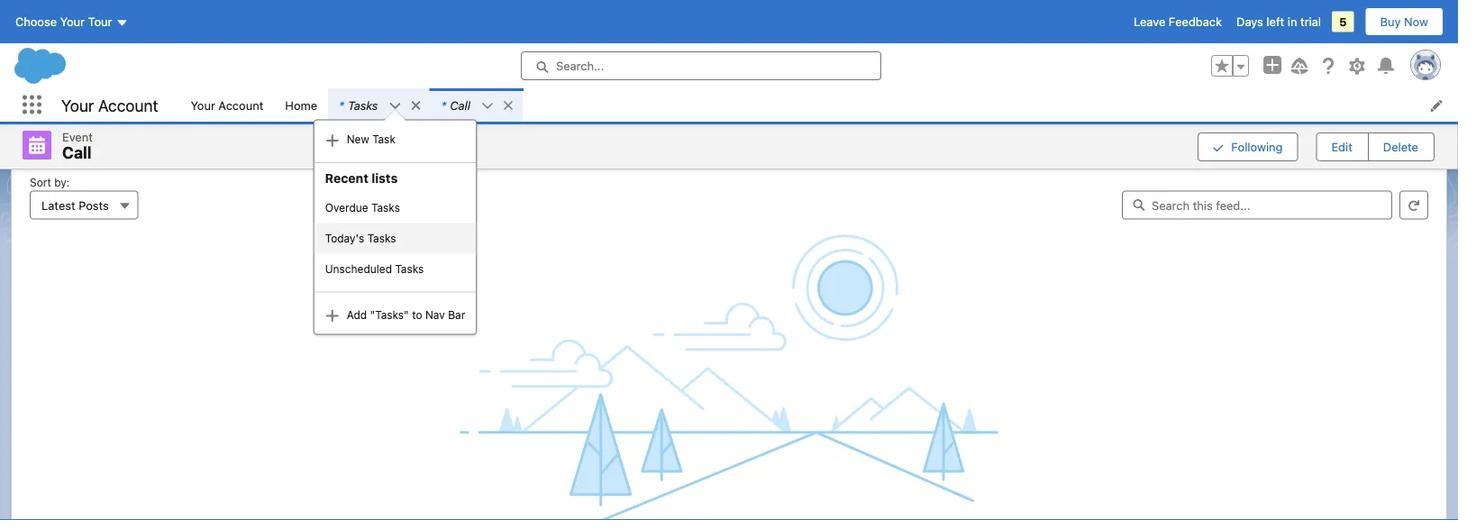 Task type: locate. For each thing, give the bounding box(es) containing it.
leave feedback
[[1134, 15, 1222, 28]]

1 horizontal spatial *
[[441, 98, 446, 112]]

your down details link
[[191, 98, 215, 112]]

text default image right * call
[[502, 99, 515, 112]]

tasks down today's tasks link
[[395, 263, 424, 275]]

call up new task link
[[450, 98, 471, 112]]

tasks down lists
[[371, 201, 400, 214]]

your account down details link
[[191, 98, 264, 112]]

account down digest
[[98, 95, 158, 115]]

overdue tasks link
[[314, 192, 476, 223]]

share for share an update...
[[645, 122, 676, 135]]

0 horizontal spatial share
[[645, 122, 676, 135]]

text default image
[[389, 100, 401, 112], [481, 100, 494, 112], [325, 133, 340, 148]]

text default image up new task link
[[410, 99, 422, 112]]

meeting
[[37, 33, 90, 50]]

tasks for * tasks
[[348, 98, 378, 112]]

share an update...
[[645, 122, 744, 135]]

by:
[[54, 176, 70, 189]]

your account inside recent lists list
[[191, 98, 264, 112]]

* up new task link
[[441, 98, 446, 112]]

text default image left add
[[325, 309, 340, 323]]

delete
[[1383, 140, 1419, 153]]

list item containing *
[[430, 88, 523, 122]]

0 horizontal spatial text default image
[[325, 309, 340, 323]]

your account
[[61, 95, 158, 115], [191, 98, 264, 112]]

your inside "dropdown button"
[[60, 15, 85, 28]]

your up event
[[61, 95, 94, 115]]

2 * from the left
[[441, 98, 446, 112]]

event call
[[62, 130, 93, 162]]

lists
[[372, 170, 398, 185]]

tab list containing post
[[33, 75, 1425, 106]]

share left an
[[645, 122, 676, 135]]

1 vertical spatial call
[[62, 143, 92, 162]]

feedback
[[1169, 15, 1222, 28]]

1 horizontal spatial share
[[1366, 122, 1398, 135]]

0 horizontal spatial *
[[339, 98, 344, 112]]

1 share from the left
[[645, 122, 676, 135]]

meeting digest
[[37, 33, 136, 50]]

share inside button
[[1366, 122, 1398, 135]]

days left in trial
[[1237, 15, 1321, 28]]

1 horizontal spatial text default image
[[410, 99, 422, 112]]

1 vertical spatial group
[[1198, 131, 1435, 163]]

* right home
[[339, 98, 344, 112]]

tasks for today's tasks
[[367, 232, 396, 245]]

account
[[98, 95, 158, 115], [218, 98, 264, 112]]

tasks up unscheduled tasks
[[367, 232, 396, 245]]

related link
[[246, 33, 324, 56]]

share
[[645, 122, 676, 135], [1366, 122, 1398, 135]]

list item
[[430, 88, 523, 122]]

home link
[[274, 88, 328, 122]]

* for * call
[[441, 98, 446, 112]]

text default image up new task link
[[389, 100, 401, 112]]

2 share from the left
[[1366, 122, 1398, 135]]

event
[[62, 130, 93, 143]]

share inside button
[[645, 122, 676, 135]]

account left home
[[218, 98, 264, 112]]

recent
[[325, 170, 369, 185]]

nav
[[425, 309, 445, 321]]

new task link
[[314, 124, 476, 155]]

text default image left new
[[325, 133, 340, 148]]

task
[[372, 133, 396, 146]]

tab list
[[33, 75, 1425, 106]]

text default image for tasks
[[410, 99, 422, 112]]

call
[[450, 98, 471, 112], [62, 143, 92, 162]]

1 horizontal spatial your account
[[191, 98, 264, 112]]

1 horizontal spatial call
[[450, 98, 471, 112]]

*
[[339, 98, 344, 112], [441, 98, 446, 112]]

buy
[[1380, 15, 1401, 28]]

* call
[[441, 98, 471, 112]]

an
[[679, 122, 693, 135]]

unscheduled tasks
[[325, 263, 424, 275]]

group containing following
[[1198, 131, 1435, 163]]

days
[[1237, 15, 1263, 28]]

choose your tour
[[15, 15, 112, 28]]

call inside event call
[[62, 143, 92, 162]]

poll link
[[85, 76, 129, 105]]

tasks
[[348, 98, 378, 112], [371, 201, 400, 214], [367, 232, 396, 245], [395, 263, 424, 275]]

2 horizontal spatial text default image
[[502, 99, 515, 112]]

your account up event
[[61, 95, 158, 115]]

1 horizontal spatial account
[[218, 98, 264, 112]]

1 * from the left
[[339, 98, 344, 112]]

share up delete
[[1366, 122, 1398, 135]]

0 vertical spatial call
[[450, 98, 471, 112]]

new
[[347, 133, 369, 146]]

* for * tasks
[[339, 98, 344, 112]]

today's tasks
[[325, 232, 396, 245]]

tasks up new
[[348, 98, 378, 112]]

your account link
[[180, 88, 274, 122]]

0 horizontal spatial call
[[62, 143, 92, 162]]

your
[[60, 15, 85, 28], [61, 95, 94, 115], [191, 98, 215, 112]]

0 horizontal spatial text default image
[[325, 133, 340, 148]]

latest
[[41, 198, 75, 212]]

today's tasks link
[[314, 223, 476, 254]]

call up by:
[[62, 143, 92, 162]]

edit
[[1332, 140, 1353, 153]]

tour
[[88, 15, 112, 28]]

call inside recent lists list
[[450, 98, 471, 112]]

text default image
[[410, 99, 422, 112], [502, 99, 515, 112], [325, 309, 340, 323]]

* inside recent lists list item
[[339, 98, 344, 112]]

group
[[1211, 55, 1249, 77], [1198, 131, 1435, 163]]

in
[[1288, 15, 1297, 28]]

text default image right * call
[[481, 100, 494, 112]]

share button
[[1351, 114, 1413, 143]]

your up meeting
[[60, 15, 85, 28]]



Task type: vqa. For each thing, say whether or not it's contained in the screenshot.
of to the right
no



Task type: describe. For each thing, give the bounding box(es) containing it.
chatter link
[[334, 33, 417, 56]]

search... button
[[521, 51, 881, 80]]

share an update... button
[[45, 114, 1344, 143]]

overdue tasks
[[325, 201, 400, 214]]

related
[[260, 33, 309, 50]]

unscheduled
[[325, 263, 392, 275]]

buy now
[[1380, 15, 1429, 28]]

bar
[[448, 309, 465, 321]]

buy now button
[[1365, 7, 1444, 36]]

posts
[[79, 198, 109, 212]]

Sort by: button
[[30, 191, 139, 219]]

1 horizontal spatial text default image
[[389, 100, 401, 112]]

2 horizontal spatial text default image
[[481, 100, 494, 112]]

add
[[347, 309, 367, 321]]

add "tasks" to nav bar link
[[314, 300, 476, 331]]

choose
[[15, 15, 57, 28]]

text default image inside new task link
[[325, 133, 340, 148]]

chatter
[[349, 33, 402, 50]]

add "tasks" to nav bar
[[347, 309, 465, 321]]

Search this feed... search field
[[1122, 191, 1393, 219]]

call for event call
[[62, 143, 92, 162]]

update...
[[696, 122, 744, 135]]

search...
[[556, 59, 604, 73]]

sort by:
[[30, 176, 70, 189]]

following button
[[1198, 132, 1298, 161]]

to
[[412, 309, 422, 321]]

unscheduled tasks link
[[314, 254, 476, 284]]

digest
[[94, 33, 136, 50]]

home
[[285, 98, 317, 112]]

0 horizontal spatial your account
[[61, 95, 158, 115]]

tasks for unscheduled tasks
[[395, 263, 424, 275]]

latest posts
[[41, 198, 109, 212]]

tasks for overdue tasks
[[371, 201, 400, 214]]

today's
[[325, 232, 364, 245]]

your inside recent lists list
[[191, 98, 215, 112]]

details link
[[161, 33, 235, 56]]

account inside recent lists list
[[218, 98, 264, 112]]

sort
[[30, 176, 51, 189]]

recent lists
[[325, 170, 398, 185]]

list item inside recent lists list
[[430, 88, 523, 122]]

recent lists list
[[180, 88, 1458, 335]]

following
[[1231, 140, 1283, 153]]

left
[[1267, 15, 1285, 28]]

leave
[[1134, 15, 1166, 28]]

leave feedback link
[[1134, 15, 1222, 28]]

choose your tour button
[[14, 7, 129, 36]]

share for share
[[1366, 122, 1398, 135]]

post
[[45, 83, 73, 98]]

trial
[[1301, 15, 1321, 28]]

0 horizontal spatial account
[[98, 95, 158, 115]]

recent lists list item
[[313, 88, 477, 335]]

delete button
[[1369, 133, 1433, 160]]

call for * call
[[450, 98, 471, 112]]

"tasks"
[[370, 309, 409, 321]]

5
[[1339, 15, 1347, 28]]

meeting digest link
[[23, 33, 150, 56]]

details
[[176, 33, 220, 50]]

* tasks
[[339, 98, 378, 112]]

post link
[[34, 76, 85, 105]]

new task
[[347, 133, 396, 146]]

0 vertical spatial group
[[1211, 55, 1249, 77]]

text default image inside add "tasks" to nav bar link
[[325, 309, 340, 323]]

overdue
[[325, 201, 368, 214]]

now
[[1404, 15, 1429, 28]]

edit button
[[1317, 133, 1367, 160]]

poll
[[96, 83, 118, 98]]

text default image for call
[[502, 99, 515, 112]]



